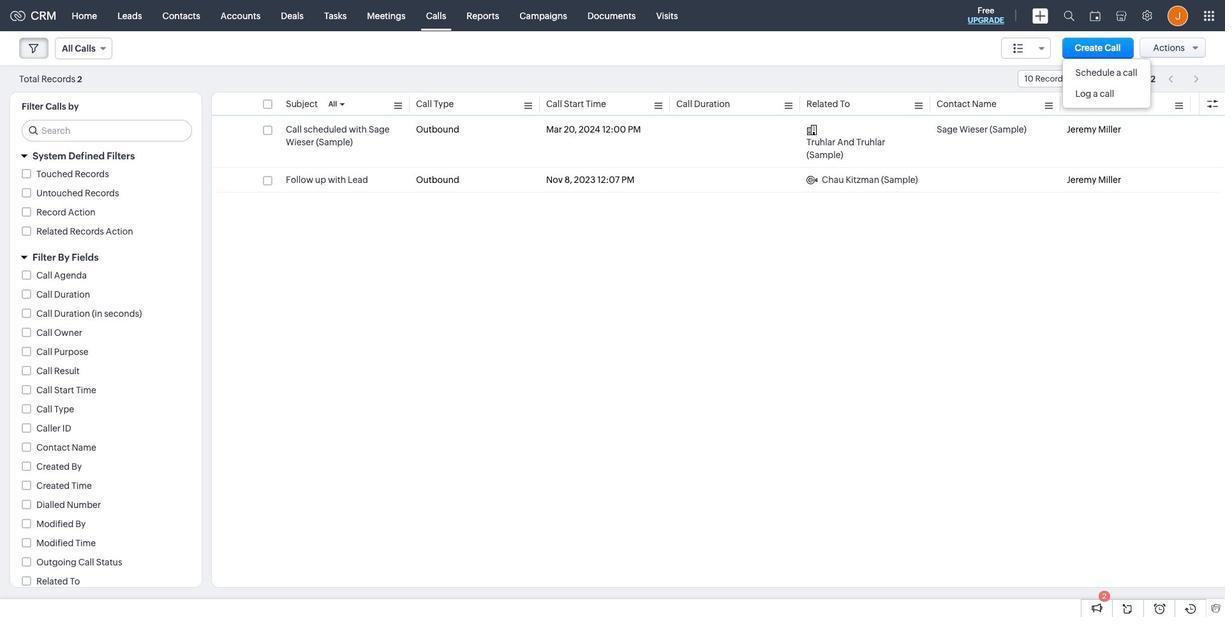 Task type: locate. For each thing, give the bounding box(es) containing it.
create menu element
[[1025, 0, 1057, 31]]

none field size
[[1001, 38, 1051, 59]]

calendar image
[[1090, 11, 1101, 21]]

create menu image
[[1033, 8, 1049, 23]]

row group
[[212, 117, 1225, 193]]

navigation
[[1163, 70, 1207, 88]]

logo image
[[10, 11, 26, 21]]

Search text field
[[22, 121, 192, 141]]

profile image
[[1168, 5, 1189, 26]]

None field
[[55, 38, 112, 59], [1001, 38, 1051, 59], [1018, 70, 1120, 87], [55, 38, 112, 59], [1018, 70, 1120, 87]]



Task type: describe. For each thing, give the bounding box(es) containing it.
search image
[[1064, 10, 1075, 21]]

size image
[[1014, 43, 1024, 54]]

search element
[[1057, 0, 1083, 31]]

profile element
[[1161, 0, 1196, 31]]



Task type: vqa. For each thing, say whether or not it's contained in the screenshot.
size field
yes



